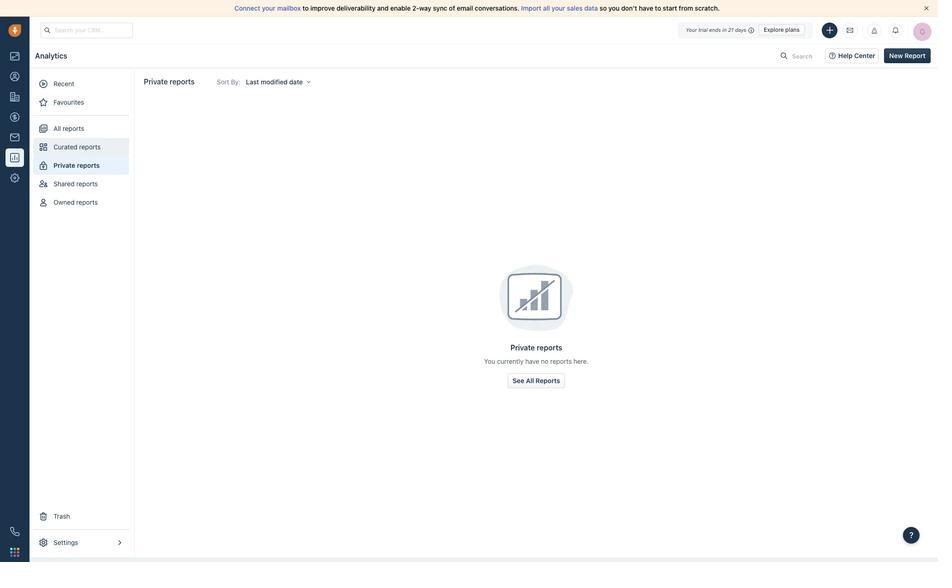 Task type: vqa. For each thing, say whether or not it's contained in the screenshot.
of on the left
yes



Task type: describe. For each thing, give the bounding box(es) containing it.
2-
[[413, 4, 419, 12]]

import
[[521, 4, 542, 12]]

email
[[457, 4, 473, 12]]

in
[[723, 27, 727, 33]]

sales
[[567, 4, 583, 12]]

freshworks switcher image
[[10, 548, 19, 557]]

phone element
[[6, 523, 24, 541]]

and
[[377, 4, 389, 12]]

trial
[[699, 27, 708, 33]]

you
[[609, 4, 620, 12]]

enable
[[390, 4, 411, 12]]

sync
[[433, 4, 447, 12]]

way
[[419, 4, 431, 12]]

import all your sales data link
[[521, 4, 600, 12]]

send email image
[[847, 26, 854, 34]]

21
[[728, 27, 734, 33]]

what's new image
[[872, 27, 878, 34]]

so
[[600, 4, 607, 12]]

conversations.
[[475, 4, 520, 12]]

deliverability
[[337, 4, 376, 12]]

connect
[[235, 4, 260, 12]]

don't
[[621, 4, 637, 12]]

connect your mailbox to improve deliverability and enable 2-way sync of email conversations. import all your sales data so you don't have to start from scratch.
[[235, 4, 720, 12]]

your
[[686, 27, 697, 33]]

1 to from the left
[[303, 4, 309, 12]]



Task type: locate. For each thing, give the bounding box(es) containing it.
all
[[543, 4, 550, 12]]

start
[[663, 4, 677, 12]]

explore plans
[[764, 26, 800, 33]]

0 horizontal spatial to
[[303, 4, 309, 12]]

explore
[[764, 26, 784, 33]]

your left mailbox
[[262, 4, 276, 12]]

connect your mailbox link
[[235, 4, 303, 12]]

to
[[303, 4, 309, 12], [655, 4, 661, 12]]

phone image
[[10, 527, 19, 537]]

of
[[449, 4, 455, 12]]

data
[[585, 4, 598, 12]]

from
[[679, 4, 693, 12]]

improve
[[311, 4, 335, 12]]

days
[[735, 27, 747, 33]]

close image
[[925, 6, 929, 11]]

ends
[[709, 27, 721, 33]]

your trial ends in 21 days
[[686, 27, 747, 33]]

1 your from the left
[[262, 4, 276, 12]]

explore plans link
[[759, 24, 805, 36]]

to left start
[[655, 4, 661, 12]]

scratch.
[[695, 4, 720, 12]]

0 horizontal spatial your
[[262, 4, 276, 12]]

2 to from the left
[[655, 4, 661, 12]]

your
[[262, 4, 276, 12], [552, 4, 565, 12]]

your right all at the right top of page
[[552, 4, 565, 12]]

1 horizontal spatial to
[[655, 4, 661, 12]]

to right mailbox
[[303, 4, 309, 12]]

have
[[639, 4, 654, 12]]

1 horizontal spatial your
[[552, 4, 565, 12]]

2 your from the left
[[552, 4, 565, 12]]

Search your CRM... text field
[[41, 22, 133, 38]]

mailbox
[[277, 4, 301, 12]]

plans
[[786, 26, 800, 33]]



